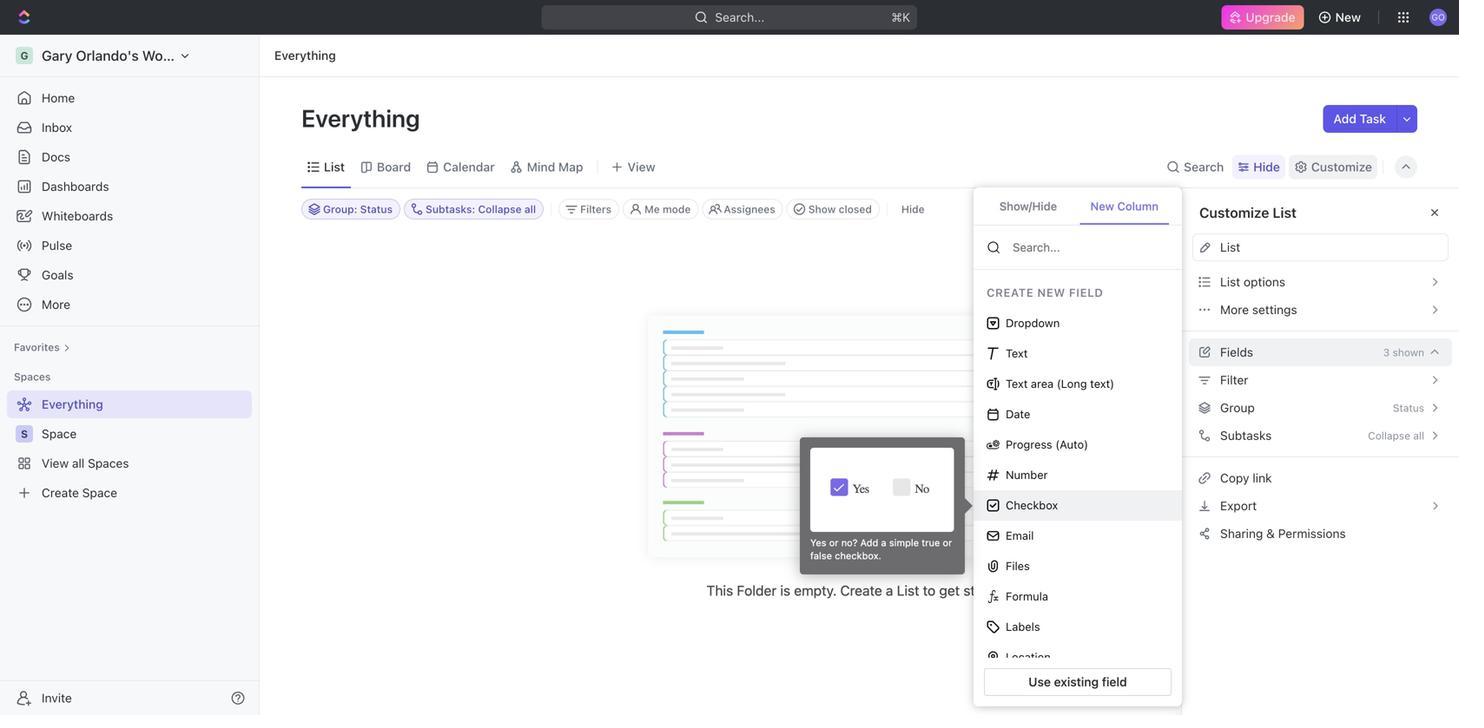 Task type: vqa. For each thing, say whether or not it's contained in the screenshot.
More
yes



Task type: locate. For each thing, give the bounding box(es) containing it.
1 vertical spatial spaces
[[88, 456, 129, 471]]

1 horizontal spatial all
[[524, 203, 536, 215]]

this folder is empty. create a list to get started.
[[707, 583, 1012, 599]]

tab list
[[974, 188, 1182, 226]]

all down mind
[[524, 203, 536, 215]]

1 horizontal spatial create
[[840, 583, 882, 599]]

s
[[21, 428, 28, 440]]

1 vertical spatial customize
[[1199, 205, 1269, 221]]

1 horizontal spatial spaces
[[88, 456, 129, 471]]

new for new column
[[1091, 200, 1114, 213]]

existing
[[1054, 675, 1099, 690]]

location
[[1006, 651, 1051, 664]]

everything
[[274, 48, 336, 63], [301, 104, 425, 132], [42, 397, 103, 412]]

add left task
[[1334, 112, 1357, 126]]

space right "space, ," element
[[42, 427, 77, 441]]

1 vertical spatial all
[[1413, 430, 1424, 442]]

shown
[[1393, 347, 1424, 359]]

or right yes
[[829, 538, 839, 549]]

everything inside the 'sidebar' navigation
[[42, 397, 103, 412]]

no?
[[841, 538, 858, 549]]

0 vertical spatial create
[[42, 486, 79, 500]]

more inside button
[[1220, 303, 1249, 317]]

view for view all spaces
[[42, 456, 69, 471]]

more inside dropdown button
[[42, 297, 70, 312]]

view inside view all spaces "link"
[[42, 456, 69, 471]]

a left to
[[886, 583, 893, 599]]

1 horizontal spatial everything link
[[270, 45, 340, 66]]

filter
[[1220, 373, 1248, 387]]

1 or from the left
[[829, 538, 839, 549]]

space down view all spaces
[[82, 486, 117, 500]]

mind map
[[527, 160, 583, 174]]

simple
[[889, 538, 919, 549]]

2 text from the top
[[1006, 378, 1028, 391]]

0 horizontal spatial hide
[[901, 203, 925, 215]]

1 text from the top
[[1006, 347, 1028, 360]]

mind map link
[[523, 155, 583, 179]]

column
[[1117, 200, 1159, 213]]

1 horizontal spatial or
[[943, 538, 952, 549]]

list options
[[1220, 275, 1285, 289]]

1 vertical spatial text
[[1006, 378, 1028, 391]]

tree
[[7, 391, 252, 507]]

use existing field
[[1029, 675, 1127, 690]]

text
[[1006, 347, 1028, 360], [1006, 378, 1028, 391]]

true
[[922, 538, 940, 549]]

number
[[1006, 469, 1048, 482]]

space link
[[42, 420, 248, 448]]

text left area on the right
[[1006, 378, 1028, 391]]

1 horizontal spatial new
[[1336, 10, 1361, 24]]

spaces down favorites
[[14, 371, 51, 383]]

status up collapse all
[[1393, 402, 1424, 414]]

list left "options"
[[1220, 275, 1240, 289]]

add up checkbox.
[[860, 538, 878, 549]]

new right upgrade
[[1336, 10, 1361, 24]]

inbox
[[42, 120, 72, 135]]

1 vertical spatial hide
[[901, 203, 925, 215]]

0 horizontal spatial add
[[860, 538, 878, 549]]

copy
[[1220, 471, 1249, 485]]

2 horizontal spatial all
[[1413, 430, 1424, 442]]

view all spaces link
[[7, 450, 248, 478]]

create
[[42, 486, 79, 500], [840, 583, 882, 599]]

progress (auto)
[[1006, 438, 1088, 451]]

1 horizontal spatial status
[[1393, 402, 1424, 414]]

customize for customize
[[1311, 160, 1372, 174]]

new left column
[[1091, 200, 1114, 213]]

more button
[[7, 291, 252, 319]]

task
[[1360, 112, 1386, 126]]

show/hide
[[1000, 200, 1057, 213]]

tree containing everything
[[7, 391, 252, 507]]

0 vertical spatial hide
[[1254, 160, 1280, 174]]

0 horizontal spatial new
[[1091, 200, 1114, 213]]

0 vertical spatial add
[[1334, 112, 1357, 126]]

group:
[[323, 203, 357, 215]]

all up create space
[[72, 456, 84, 471]]

collapse up copy link button
[[1368, 430, 1410, 442]]

search
[[1184, 160, 1224, 174]]

1 vertical spatial collapse
[[1368, 430, 1410, 442]]

board link
[[373, 155, 411, 179]]

0 vertical spatial text
[[1006, 347, 1028, 360]]

all for collapse all
[[1413, 430, 1424, 442]]

create down view all spaces
[[42, 486, 79, 500]]

0 horizontal spatial create
[[42, 486, 79, 500]]

hide
[[1254, 160, 1280, 174], [901, 203, 925, 215]]

export button
[[1193, 492, 1449, 520]]

all inside "link"
[[72, 456, 84, 471]]

0 vertical spatial view
[[628, 160, 655, 174]]

use existing field button
[[984, 669, 1172, 697]]

0 vertical spatial spaces
[[14, 371, 51, 383]]

whiteboards link
[[7, 202, 252, 230]]

0 horizontal spatial space
[[42, 427, 77, 441]]

list options button
[[1193, 268, 1449, 296]]

1 vertical spatial view
[[42, 456, 69, 471]]

more settings
[[1220, 303, 1297, 317]]

checkbox.
[[835, 551, 881, 562]]

search...
[[715, 10, 765, 24]]

0 horizontal spatial everything link
[[7, 391, 248, 419]]

1 vertical spatial create
[[840, 583, 882, 599]]

more for more settings
[[1220, 303, 1249, 317]]

me
[[645, 203, 660, 215]]

add
[[1334, 112, 1357, 126], [860, 538, 878, 549]]

0 horizontal spatial more
[[42, 297, 70, 312]]

create down checkbox.
[[840, 583, 882, 599]]

customize inside button
[[1311, 160, 1372, 174]]

hide up customize list at the right top of the page
[[1254, 160, 1280, 174]]

customize button
[[1289, 155, 1378, 179]]

goals
[[42, 268, 73, 282]]

a left simple
[[881, 538, 887, 549]]

1 vertical spatial status
[[1393, 402, 1424, 414]]

hide inside button
[[901, 203, 925, 215]]

spaces
[[14, 371, 51, 383], [88, 456, 129, 471]]

collapse
[[478, 203, 522, 215], [1368, 430, 1410, 442]]

space
[[42, 427, 77, 441], [82, 486, 117, 500]]

more down goals
[[42, 297, 70, 312]]

tab list containing show/hide
[[974, 188, 1182, 226]]

sharing
[[1220, 527, 1263, 541]]

orlando's
[[76, 47, 139, 64]]

status right group:
[[360, 203, 393, 215]]

1 horizontal spatial view
[[628, 160, 655, 174]]

view up create space
[[42, 456, 69, 471]]

create space
[[42, 486, 117, 500]]

text area (long text)
[[1006, 378, 1114, 391]]

hide button
[[1233, 155, 1285, 179]]

1 horizontal spatial add
[[1334, 112, 1357, 126]]

text for text area (long text)
[[1006, 378, 1028, 391]]

to
[[923, 583, 936, 599]]

new
[[1336, 10, 1361, 24], [1091, 200, 1114, 213]]

1 horizontal spatial hide
[[1254, 160, 1280, 174]]

customize down hide dropdown button
[[1199, 205, 1269, 221]]

home
[[42, 91, 75, 105]]

filters button
[[559, 199, 619, 220]]

options
[[1244, 275, 1285, 289]]

docs
[[42, 150, 70, 164]]

0 horizontal spatial customize
[[1199, 205, 1269, 221]]

list left to
[[897, 583, 919, 599]]

collapse right subtasks:
[[478, 203, 522, 215]]

1 vertical spatial space
[[82, 486, 117, 500]]

inbox link
[[7, 114, 252, 142]]

0 vertical spatial customize
[[1311, 160, 1372, 174]]

1 vertical spatial add
[[860, 538, 878, 549]]

use
[[1029, 675, 1051, 690]]

mode
[[663, 203, 691, 215]]

customize up search tasks... 'text field'
[[1311, 160, 1372, 174]]

0 horizontal spatial spaces
[[14, 371, 51, 383]]

0 vertical spatial new
[[1336, 10, 1361, 24]]

subtasks: collapse all
[[426, 203, 536, 215]]

0 horizontal spatial all
[[72, 456, 84, 471]]

export
[[1220, 499, 1257, 513]]

more
[[42, 297, 70, 312], [1220, 303, 1249, 317]]

1 horizontal spatial customize
[[1311, 160, 1372, 174]]

gary orlando's workspace, , element
[[16, 47, 33, 64]]

all down shown
[[1413, 430, 1424, 442]]

show closed button
[[787, 199, 880, 220]]

0 vertical spatial everything
[[274, 48, 336, 63]]

view up "me"
[[628, 160, 655, 174]]

new column button
[[1080, 189, 1169, 225]]

1 vertical spatial new
[[1091, 200, 1114, 213]]

hide right closed
[[901, 203, 925, 215]]

all
[[524, 203, 536, 215], [1413, 430, 1424, 442], [72, 456, 84, 471]]

files
[[1006, 560, 1030, 573]]

search button
[[1161, 155, 1229, 179]]

view inside view button
[[628, 160, 655, 174]]

field
[[1102, 675, 1127, 690]]

me mode
[[645, 203, 691, 215]]

more down list options
[[1220, 303, 1249, 317]]

sidebar navigation
[[0, 35, 263, 716]]

0 vertical spatial status
[[360, 203, 393, 215]]

yes
[[810, 538, 826, 549]]

2 vertical spatial all
[[72, 456, 84, 471]]

0 vertical spatial all
[[524, 203, 536, 215]]

text down dropdown
[[1006, 347, 1028, 360]]

0 horizontal spatial collapse
[[478, 203, 522, 215]]

2 vertical spatial everything
[[42, 397, 103, 412]]

list up group:
[[324, 160, 345, 174]]

0 horizontal spatial or
[[829, 538, 839, 549]]

spaces up create space link
[[88, 456, 129, 471]]

favorites button
[[7, 337, 77, 358]]

1 horizontal spatial more
[[1220, 303, 1249, 317]]

dashboards link
[[7, 173, 252, 201]]

Search tasks... text field
[[1243, 196, 1417, 222]]

or right true
[[943, 538, 952, 549]]

0 horizontal spatial view
[[42, 456, 69, 471]]

0 vertical spatial collapse
[[478, 203, 522, 215]]

0 vertical spatial a
[[881, 538, 887, 549]]

(long
[[1057, 378, 1087, 391]]



Task type: describe. For each thing, give the bounding box(es) containing it.
date
[[1006, 408, 1030, 421]]

docs link
[[7, 143, 252, 171]]

folder
[[737, 583, 777, 599]]

calendar link
[[440, 155, 495, 179]]

go button
[[1424, 3, 1452, 31]]

new button
[[1311, 3, 1371, 31]]

calendar
[[443, 160, 495, 174]]

customize for customize list
[[1199, 205, 1269, 221]]

show closed
[[808, 203, 872, 215]]

group: status
[[323, 203, 393, 215]]

copy link
[[1220, 471, 1272, 485]]

1 vertical spatial a
[[886, 583, 893, 599]]

gary
[[42, 47, 72, 64]]

filter button
[[1182, 367, 1459, 394]]

view button
[[605, 147, 662, 188]]

3
[[1383, 347, 1390, 359]]

3 shown
[[1383, 347, 1424, 359]]

create inside create space link
[[42, 486, 79, 500]]

spaces inside view all spaces "link"
[[88, 456, 129, 471]]

⌘k
[[892, 10, 911, 24]]

home link
[[7, 84, 252, 112]]

link
[[1253, 471, 1272, 485]]

is
[[780, 583, 790, 599]]

list inside button
[[1220, 275, 1240, 289]]

board
[[377, 160, 411, 174]]

0 vertical spatial everything link
[[270, 45, 340, 66]]

add inside button
[[1334, 112, 1357, 126]]

1 horizontal spatial space
[[82, 486, 117, 500]]

sharing & permissions button
[[1193, 520, 1449, 548]]

empty.
[[794, 583, 837, 599]]

0 horizontal spatial status
[[360, 203, 393, 215]]

text)
[[1090, 378, 1114, 391]]

assignees button
[[702, 199, 783, 220]]

more settings button
[[1193, 296, 1449, 324]]

subtasks
[[1220, 429, 1272, 443]]

new column
[[1091, 200, 1159, 213]]

subtasks:
[[426, 203, 475, 215]]

hide inside dropdown button
[[1254, 160, 1280, 174]]

add inside yes or no? add a simple true or false checkbox.
[[860, 538, 878, 549]]

started.
[[964, 583, 1012, 599]]

new for new
[[1336, 10, 1361, 24]]

go
[[1432, 12, 1445, 22]]

fields
[[1220, 345, 1253, 360]]

dropdown
[[1006, 317, 1060, 330]]

pulse link
[[7, 232, 252, 260]]

Search field
[[1011, 240, 1168, 255]]

add task button
[[1323, 105, 1397, 133]]

1 vertical spatial everything
[[301, 104, 425, 132]]

mind
[[527, 160, 555, 174]]

add task
[[1334, 112, 1386, 126]]

&
[[1266, 527, 1275, 541]]

area
[[1031, 378, 1054, 391]]

text for text
[[1006, 347, 1028, 360]]

get
[[939, 583, 960, 599]]

checkbox
[[1006, 499, 1058, 512]]

filters
[[580, 203, 612, 215]]

email
[[1006, 530, 1034, 543]]

formula
[[1006, 590, 1048, 603]]

upgrade
[[1246, 10, 1296, 24]]

me mode button
[[623, 199, 699, 220]]

group
[[1220, 401, 1255, 415]]

collapse all
[[1368, 430, 1424, 442]]

gary orlando's workspace
[[42, 47, 214, 64]]

a inside yes or no? add a simple true or false checkbox.
[[881, 538, 887, 549]]

permissions
[[1278, 527, 1346, 541]]

list link
[[320, 155, 345, 179]]

all for view all spaces
[[72, 456, 84, 471]]

export button
[[1193, 492, 1449, 520]]

this
[[707, 583, 733, 599]]

false
[[810, 551, 832, 562]]

space, , element
[[16, 426, 33, 443]]

show
[[808, 203, 836, 215]]

more for more
[[42, 297, 70, 312]]

list down customize list at the right top of the page
[[1220, 240, 1240, 254]]

assignees
[[724, 203, 775, 215]]

whiteboards
[[42, 209, 113, 223]]

1 vertical spatial everything link
[[7, 391, 248, 419]]

hide button
[[895, 199, 932, 220]]

tree inside the 'sidebar' navigation
[[7, 391, 252, 507]]

2 or from the left
[[943, 538, 952, 549]]

yes or no? add a simple true or false checkbox.
[[810, 538, 952, 562]]

view for view
[[628, 160, 655, 174]]

0 vertical spatial space
[[42, 427, 77, 441]]

dashboards
[[42, 179, 109, 194]]

pulse
[[42, 238, 72, 253]]

1 horizontal spatial collapse
[[1368, 430, 1410, 442]]

list down hide dropdown button
[[1273, 205, 1297, 221]]

show/hide button
[[987, 189, 1070, 225]]

closed
[[839, 203, 872, 215]]

create space link
[[7, 479, 248, 507]]



